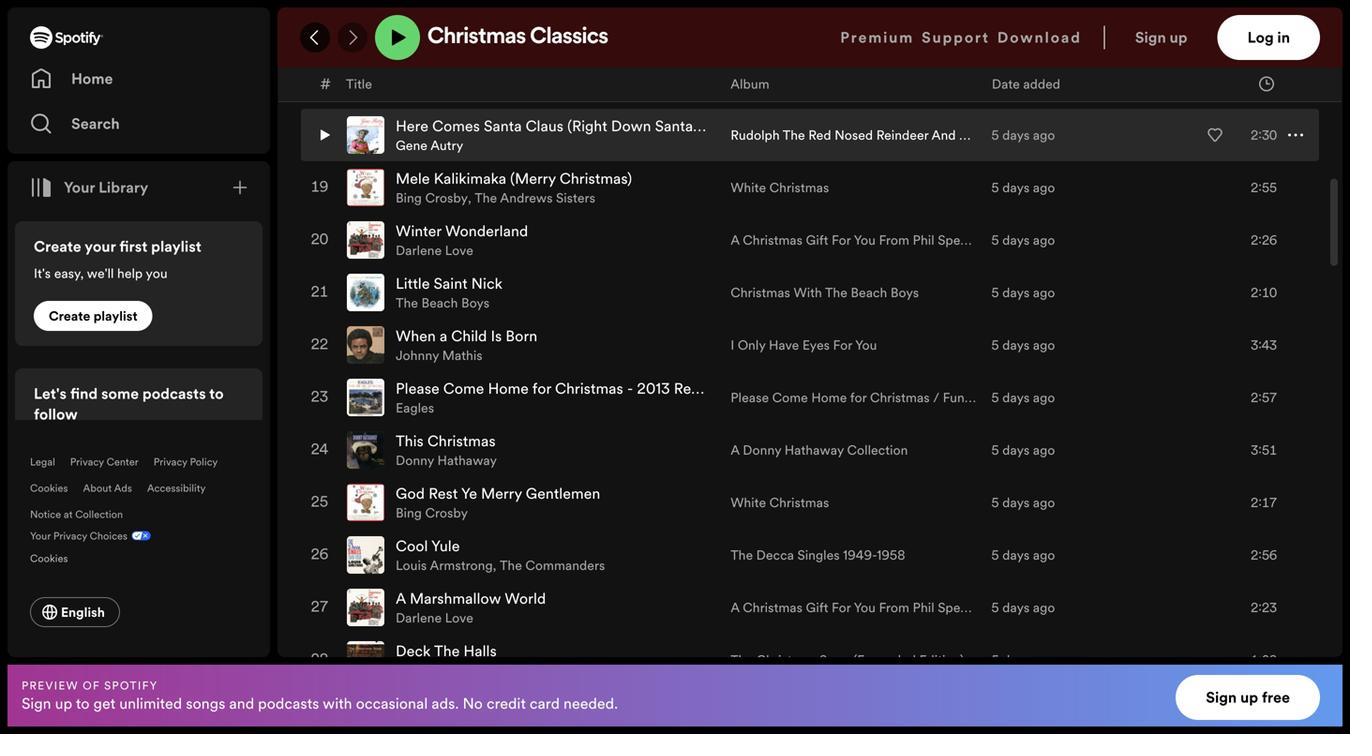 Task type: locate. For each thing, give the bounding box(es) containing it.
2 white christmas from the top
[[731, 494, 829, 512]]

11 5 from the top
[[992, 546, 999, 564]]

1 horizontal spatial podcasts
[[258, 693, 319, 714]]

5 5 from the top
[[992, 231, 999, 249]]

to inside let's find some podcasts to follow
[[209, 384, 224, 404]]

3 days from the top
[[1003, 126, 1030, 144]]

3 5 from the top
[[992, 126, 999, 144]]

darlene love link up "deck the halls"
[[396, 609, 473, 627]]

0 horizontal spatial album
[[731, 75, 770, 93]]

darlene inside winter wonderland darlene love
[[396, 241, 442, 259]]

5 days ago for winter wonderland
[[992, 231, 1055, 249]]

ago for this christmas
[[1033, 441, 1055, 459]]

7 5 from the top
[[992, 336, 999, 354]]

0 vertical spatial create
[[34, 236, 81, 257]]

cookies link up the notice
[[30, 481, 68, 495]]

halls
[[464, 641, 497, 662]]

premium button
[[840, 15, 914, 60]]

sign inside top bar and user menu element
[[1135, 27, 1166, 48]]

support button
[[922, 15, 990, 60]]

darlene love link inside a marshmallow world cell
[[396, 609, 473, 627]]

darlene love link inside winter wonderland cell
[[396, 241, 473, 259]]

5 5 days ago from the top
[[992, 231, 1055, 249]]

1 vertical spatial bing crosby link
[[396, 504, 468, 522]]

0 vertical spatial a
[[731, 441, 740, 459]]

love inside winter wonderland darlene love
[[445, 241, 473, 259]]

cookies link down your privacy choices
[[30, 547, 83, 567]]

love up the saint
[[445, 241, 473, 259]]

2 days from the top
[[1003, 74, 1030, 91]]

sleigh ride the ronettes
[[396, 11, 474, 49]]

bing crosby link up cool yule 'link'
[[396, 504, 468, 522]]

let's find some podcasts to follow
[[34, 384, 224, 425]]

your down the notice
[[30, 529, 51, 543]]

center
[[107, 455, 139, 469]]

podcasts inside let's find some podcasts to follow
[[142, 384, 206, 404]]

2:26
[[1251, 231, 1277, 249]]

10 5 from the top
[[992, 494, 999, 512]]

bing inside god rest ye merry gentlemen bing crosby
[[396, 504, 422, 522]]

search
[[71, 113, 120, 134]]

wonderland
[[445, 221, 528, 241]]

1 vertical spatial playlist
[[93, 307, 138, 325]]

cool
[[396, 536, 428, 557]]

6 days from the top
[[1003, 284, 1030, 301]]

commanders
[[526, 557, 605, 574]]

0 vertical spatial darlene
[[396, 241, 442, 259]]

2 horizontal spatial up
[[1241, 687, 1259, 708]]

1 ago from the top
[[1033, 21, 1055, 39]]

elvis
[[396, 84, 423, 102]]

create up easy,
[[34, 236, 81, 257]]

8 5 from the top
[[992, 389, 999, 407]]

playlist inside button
[[93, 307, 138, 325]]

13 5 days ago from the top
[[992, 651, 1055, 669]]

darlene up little on the left top of the page
[[396, 241, 442, 259]]

boys inside the little saint nick the beach boys
[[461, 294, 490, 312]]

5 days ago for this christmas
[[992, 441, 1055, 459]]

podcasts right some
[[142, 384, 206, 404]]

unlimited
[[119, 693, 182, 714]]

eagles link
[[396, 399, 434, 417]]

1 bing crosby link from the top
[[396, 189, 468, 207]]

4 5 from the top
[[992, 179, 999, 196]]

cookies down your privacy choices
[[30, 551, 68, 565]]

1 5 days ago from the top
[[992, 21, 1055, 39]]

9 days from the top
[[1003, 441, 1030, 459]]

armstrong
[[430, 557, 493, 574]]

your left the library on the left
[[64, 177, 95, 198]]

0 vertical spatial to
[[209, 384, 224, 404]]

5 days from the top
[[1003, 231, 1030, 249]]

1 vertical spatial ,
[[493, 557, 496, 574]]

little saint nick link
[[396, 273, 503, 294]]

12 days from the top
[[1003, 599, 1030, 617]]

0 vertical spatial podcasts
[[142, 384, 206, 404]]

donny hathaway link
[[396, 452, 497, 469]]

12 ago from the top
[[1033, 599, 1055, 617]]

christmas
[[428, 26, 526, 49], [429, 63, 497, 84], [764, 74, 824, 91], [770, 179, 829, 196], [731, 284, 790, 301], [427, 431, 496, 452], [770, 494, 829, 512], [756, 651, 816, 669]]

album down premium 'button' on the top
[[826, 74, 865, 91]]

a marshmallow world cell
[[347, 582, 554, 633]]

podcasts right and
[[258, 693, 319, 714]]

album down top bar and user menu element
[[731, 75, 770, 93]]

0 vertical spatial cookies link
[[30, 481, 68, 495]]

1 vertical spatial white christmas
[[731, 494, 829, 512]]

ago for god rest ye merry gentlemen
[[1033, 494, 1055, 512]]

1 5 from the top
[[992, 21, 999, 39]]

2:55
[[1251, 179, 1277, 196]]

blue christmas cell
[[347, 57, 505, 108]]

5 days ago for sleigh ride
[[992, 21, 1055, 39]]

6 ago from the top
[[1033, 284, 1055, 301]]

12 5 from the top
[[992, 599, 999, 617]]

preview of spotify sign up to get unlimited songs and podcasts with occasional ads. no credit card needed.
[[22, 678, 618, 714]]

white christmas
[[731, 179, 829, 196], [731, 494, 829, 512]]

ago for mele kalikimaka (merry christmas)
[[1033, 179, 1055, 196]]

your
[[64, 177, 95, 198], [30, 529, 51, 543]]

deck
[[396, 641, 431, 662]]

2 white from the top
[[731, 494, 766, 512]]

first
[[119, 236, 148, 257]]

1 darlene from the top
[[396, 241, 442, 259]]

the christmas song (expanded edition)
[[731, 651, 964, 669]]

5 for sleigh ride
[[992, 21, 999, 39]]

bing up winter
[[396, 189, 422, 207]]

2 darlene love link from the top
[[396, 609, 473, 627]]

this
[[396, 431, 424, 452]]

7 ago from the top
[[1033, 336, 1055, 354]]

nick
[[471, 273, 503, 294]]

rest
[[429, 483, 458, 504]]

2 5 days ago from the top
[[992, 74, 1055, 91]]

to inside preview of spotify sign up to get unlimited songs and podcasts with occasional ads. no credit card needed.
[[76, 693, 90, 714]]

playlist inside create your first playlist it's easy, we'll help you
[[151, 236, 201, 257]]

0 horizontal spatial to
[[76, 693, 90, 714]]

9 5 from the top
[[992, 441, 999, 459]]

go forward image
[[345, 30, 360, 45]]

2 love from the top
[[445, 609, 473, 627]]

ago for sleigh ride
[[1033, 21, 1055, 39]]

2 white christmas link from the top
[[731, 494, 829, 512]]

you
[[855, 336, 877, 354]]

up left free on the bottom of the page
[[1241, 687, 1259, 708]]

1 vertical spatial to
[[76, 693, 90, 714]]

needed.
[[564, 693, 618, 714]]

darlene love link up little saint nick "link"
[[396, 241, 473, 259]]

10 5 days ago from the top
[[992, 494, 1055, 512]]

2 darlene from the top
[[396, 609, 442, 627]]

white christmas for god rest ye merry gentlemen
[[731, 494, 829, 512]]

johnny mathis link
[[396, 347, 483, 364]]

up left of at the bottom
[[55, 693, 72, 714]]

little
[[396, 273, 430, 294]]

a
[[731, 441, 740, 459], [396, 588, 406, 609]]

1 crosby from the top
[[425, 189, 468, 207]]

crosby up 'winter wonderland' link on the top left of page
[[425, 189, 468, 207]]

2 bing crosby link from the top
[[396, 504, 468, 522]]

create your first playlist it's easy, we'll help you
[[34, 236, 201, 282]]

some
[[101, 384, 139, 404]]

bing up cool
[[396, 504, 422, 522]]

1 vertical spatial darlene love link
[[396, 609, 473, 627]]

7 5 days ago from the top
[[992, 336, 1055, 354]]

winter wonderland cell
[[347, 215, 536, 265]]

premium
[[840, 27, 914, 48]]

1 horizontal spatial album
[[826, 74, 865, 91]]

0 horizontal spatial hathaway
[[437, 452, 497, 469]]

0 vertical spatial love
[[445, 241, 473, 259]]

darlene up deck
[[396, 609, 442, 627]]

the inside the little saint nick the beach boys
[[396, 294, 418, 312]]

0 horizontal spatial your
[[30, 529, 51, 543]]

1 vertical spatial crosby
[[425, 504, 468, 522]]

0 vertical spatial white christmas link
[[731, 179, 829, 196]]

white for god rest ye merry gentlemen
[[731, 494, 766, 512]]

create
[[34, 236, 81, 257], [49, 307, 90, 325]]

up left log
[[1170, 27, 1188, 48]]

11 ago from the top
[[1033, 546, 1055, 564]]

blue christmas elvis presley
[[396, 63, 497, 102]]

mele
[[396, 168, 430, 189]]

up inside preview of spotify sign up to get unlimited songs and podcasts with occasional ads. no credit card needed.
[[55, 693, 72, 714]]

love up "deck the halls"
[[445, 609, 473, 627]]

louis armstrong link
[[396, 557, 493, 574]]

create inside create your first playlist it's easy, we'll help you
[[34, 236, 81, 257]]

6 5 from the top
[[992, 284, 999, 301]]

your for your library
[[64, 177, 95, 198]]

0 horizontal spatial playlist
[[93, 307, 138, 325]]

notice at collection link
[[30, 507, 123, 521]]

2 5 from the top
[[992, 74, 999, 91]]

playlist down help at the top left of the page
[[93, 307, 138, 325]]

1 white christmas from the top
[[731, 179, 829, 196]]

1 vertical spatial white christmas link
[[731, 494, 829, 512]]

2:30
[[1251, 126, 1277, 144]]

a donny hathaway collection link
[[731, 441, 908, 459]]

privacy up 'accessibility'
[[154, 455, 187, 469]]

0 vertical spatial cookies
[[30, 481, 68, 495]]

1 vertical spatial cookies
[[30, 551, 68, 565]]

1 vertical spatial a
[[396, 588, 406, 609]]

days for god rest ye merry gentlemen
[[1003, 494, 1030, 512]]

2 ago from the top
[[1033, 74, 1055, 91]]

2:57
[[1251, 389, 1277, 407]]

0 vertical spatial bing
[[396, 189, 422, 207]]

the
[[396, 31, 418, 49], [475, 189, 497, 207], [825, 284, 848, 301], [396, 294, 418, 312], [731, 546, 753, 564], [500, 557, 522, 574], [434, 641, 460, 662], [731, 651, 753, 669]]

1 vertical spatial create
[[49, 307, 90, 325]]

, up 'winter wonderland' link on the top left of page
[[468, 189, 471, 207]]

bing crosby link
[[396, 189, 468, 207], [396, 504, 468, 522]]

to up policy
[[209, 384, 224, 404]]

playlist up you
[[151, 236, 201, 257]]

0 vertical spatial darlene love link
[[396, 241, 473, 259]]

10 ago from the top
[[1033, 494, 1055, 512]]

11 5 days ago from the top
[[992, 546, 1055, 564]]

5 for cool yule
[[992, 546, 999, 564]]

1 bing from the top
[[396, 189, 422, 207]]

1 horizontal spatial hathaway
[[785, 441, 844, 459]]

presley
[[426, 84, 469, 102]]

1 vertical spatial your
[[30, 529, 51, 543]]

12 5 days ago from the top
[[992, 599, 1055, 617]]

6 5 days ago from the top
[[992, 284, 1055, 301]]

1 vertical spatial white
[[731, 494, 766, 512]]

1 vertical spatial bing
[[396, 504, 422, 522]]

sleigh ride cell
[[347, 5, 481, 55]]

create for playlist
[[49, 307, 90, 325]]

1 cookies from the top
[[30, 481, 68, 495]]

5 for when a child is born
[[992, 336, 999, 354]]

, up a marshmallow world link
[[493, 557, 496, 574]]

log
[[1248, 27, 1274, 48]]

legal link
[[30, 455, 55, 469]]

deck the halls
[[396, 641, 497, 662]]

and
[[229, 693, 254, 714]]

5 ago from the top
[[1033, 231, 1055, 249]]

7 days from the top
[[1003, 336, 1030, 354]]

create inside button
[[49, 307, 90, 325]]

4 days from the top
[[1003, 179, 1030, 196]]

days for blue christmas
[[1003, 74, 1030, 91]]

1 vertical spatial podcasts
[[258, 693, 319, 714]]

sign inside preview of spotify sign up to get unlimited songs and podcasts with occasional ads. no credit card needed.
[[22, 693, 51, 714]]

the decca singles 1949-1958 link
[[731, 546, 906, 564]]

the inside the cool yule louis armstrong , the commanders
[[500, 557, 522, 574]]

1 cookies link from the top
[[30, 481, 68, 495]]

white
[[731, 179, 766, 196], [731, 494, 766, 512]]

0 horizontal spatial boys
[[461, 294, 490, 312]]

up inside top bar and user menu element
[[1170, 27, 1188, 48]]

help
[[117, 264, 143, 282]]

1 vertical spatial love
[[445, 609, 473, 627]]

5 days ago
[[992, 21, 1055, 39], [992, 74, 1055, 91], [992, 126, 1055, 144], [992, 179, 1055, 196], [992, 231, 1055, 249], [992, 284, 1055, 301], [992, 336, 1055, 354], [992, 389, 1055, 407], [992, 441, 1055, 459], [992, 494, 1055, 512], [992, 546, 1055, 564], [992, 599, 1055, 617], [992, 651, 1055, 669]]

boys
[[891, 284, 919, 301], [461, 294, 490, 312]]

0 horizontal spatial sign
[[22, 693, 51, 714]]

0 vertical spatial white christmas
[[731, 179, 829, 196]]

is
[[491, 326, 502, 347]]

andrews
[[500, 189, 553, 207]]

0 horizontal spatial podcasts
[[142, 384, 206, 404]]

find
[[70, 384, 98, 404]]

privacy policy link
[[154, 455, 218, 469]]

at
[[64, 507, 73, 521]]

4 5 days ago from the top
[[992, 179, 1055, 196]]

your inside button
[[64, 177, 95, 198]]

crosby up yule
[[425, 504, 468, 522]]

2:56
[[1251, 546, 1277, 564]]

autry
[[430, 136, 463, 154]]

1:08 cell
[[1208, 635, 1303, 686]]

god rest ye merry gentlemen bing crosby
[[396, 483, 600, 522]]

1 white from the top
[[731, 179, 766, 196]]

0 vertical spatial playlist
[[151, 236, 201, 257]]

0 horizontal spatial ,
[[468, 189, 471, 207]]

create playlist button
[[34, 301, 153, 331]]

elvis'
[[731, 74, 760, 91]]

1 horizontal spatial playlist
[[151, 236, 201, 257]]

ride
[[441, 11, 471, 31]]

days for cool yule
[[1003, 546, 1030, 564]]

0 vertical spatial ,
[[468, 189, 471, 207]]

bing
[[396, 189, 422, 207], [396, 504, 422, 522]]

privacy down "at"
[[53, 529, 87, 543]]

5 days ago for blue christmas
[[992, 74, 1055, 91]]

1 days from the top
[[1003, 21, 1030, 39]]

2:30 cell
[[1208, 110, 1303, 160]]

collection inside main element
[[75, 507, 123, 521]]

1 horizontal spatial a
[[731, 441, 740, 459]]

0 horizontal spatial beach
[[421, 294, 458, 312]]

days for sleigh ride
[[1003, 21, 1030, 39]]

2 bing from the top
[[396, 504, 422, 522]]

ago for cool yule
[[1033, 546, 1055, 564]]

a inside 'a marshmallow world darlene love'
[[396, 588, 406, 609]]

white christmas for mele kalikimaka (merry christmas)
[[731, 179, 829, 196]]

5 for little saint nick
[[992, 284, 999, 301]]

about ads
[[83, 481, 132, 495]]

song
[[819, 651, 850, 669]]

0 vertical spatial white
[[731, 179, 766, 196]]

2 crosby from the top
[[425, 504, 468, 522]]

it's
[[34, 264, 51, 282]]

cookies up the notice
[[30, 481, 68, 495]]

0 vertical spatial your
[[64, 177, 95, 198]]

9 5 days ago from the top
[[992, 441, 1055, 459]]

4 ago from the top
[[1033, 179, 1055, 196]]

9 ago from the top
[[1033, 441, 1055, 459]]

, inside "mele kalikimaka (merry christmas) bing crosby , the andrews sisters"
[[468, 189, 471, 207]]

duration element
[[1259, 76, 1274, 91]]

1 horizontal spatial to
[[209, 384, 224, 404]]

1 vertical spatial collection
[[75, 507, 123, 521]]

1 love from the top
[[445, 241, 473, 259]]

5 days ago for mele kalikimaka (merry christmas)
[[992, 179, 1055, 196]]

1 horizontal spatial ,
[[493, 557, 496, 574]]

search link
[[30, 105, 248, 143]]

blue christmas link
[[396, 63, 497, 84]]

create playlist
[[49, 307, 138, 325]]

1 horizontal spatial sign
[[1135, 27, 1166, 48]]

sleigh ride link
[[396, 11, 471, 31]]

5 days ago for little saint nick
[[992, 284, 1055, 301]]

create down easy,
[[49, 307, 90, 325]]

1 vertical spatial darlene
[[396, 609, 442, 627]]

1 horizontal spatial your
[[64, 177, 95, 198]]

11 days from the top
[[1003, 546, 1030, 564]]

winter
[[396, 221, 442, 241]]

love
[[445, 241, 473, 259], [445, 609, 473, 627]]

decca
[[756, 546, 794, 564]]

privacy up about
[[70, 455, 104, 469]]

5 for winter wonderland
[[992, 231, 999, 249]]

0 horizontal spatial donny
[[396, 452, 434, 469]]

ads.
[[432, 693, 459, 714]]

5 for god rest ye merry gentlemen
[[992, 494, 999, 512]]

1 horizontal spatial beach
[[851, 284, 887, 301]]

beach inside the little saint nick the beach boys
[[421, 294, 458, 312]]

your
[[84, 236, 116, 257]]

0 horizontal spatial up
[[55, 693, 72, 714]]

bing crosby link up winter
[[396, 189, 468, 207]]

0 horizontal spatial a
[[396, 588, 406, 609]]

singles
[[798, 546, 840, 564]]

sign
[[1135, 27, 1166, 48], [1206, 687, 1237, 708], [22, 693, 51, 714]]

1 darlene love link from the top
[[396, 241, 473, 259]]

yule
[[431, 536, 460, 557]]

to left get
[[76, 693, 90, 714]]

0 horizontal spatial collection
[[75, 507, 123, 521]]

duration image
[[1259, 76, 1274, 91]]

0 vertical spatial crosby
[[425, 189, 468, 207]]

support
[[922, 27, 990, 48]]

crosby inside "mele kalikimaka (merry christmas) bing crosby , the andrews sisters"
[[425, 189, 468, 207]]

0 vertical spatial bing crosby link
[[396, 189, 468, 207]]

1 vertical spatial cookies link
[[30, 547, 83, 567]]

christmas inside blue christmas elvis presley
[[429, 63, 497, 84]]

1 horizontal spatial up
[[1170, 27, 1188, 48]]

2 horizontal spatial sign
[[1206, 687, 1237, 708]]

god rest ye merry gentlemen cell
[[347, 477, 608, 528]]

for
[[833, 336, 852, 354]]

1 white christmas link from the top
[[731, 179, 829, 196]]

10 days from the top
[[1003, 494, 1030, 512]]

i only have eyes for you link
[[731, 336, 877, 354]]

0 vertical spatial collection
[[847, 441, 908, 459]]

days for mele kalikimaka (merry christmas)
[[1003, 179, 1030, 196]]



Task type: vqa. For each thing, say whether or not it's contained in the screenshot.
OCCASIONAL
yes



Task type: describe. For each thing, give the bounding box(es) containing it.
go back image
[[308, 30, 323, 45]]

easy,
[[54, 264, 84, 282]]

title
[[346, 75, 372, 93]]

sign up
[[1135, 27, 1188, 48]]

english
[[61, 603, 105, 621]]

log in
[[1248, 27, 1290, 48]]

date
[[992, 75, 1020, 93]]

days for this christmas
[[1003, 441, 1030, 459]]

you
[[146, 264, 168, 282]]

date added
[[992, 75, 1061, 93]]

elvis' christmas album
[[731, 74, 865, 91]]

eyes
[[803, 336, 830, 354]]

3:43
[[1251, 336, 1277, 354]]

darlene love link for marshmallow
[[396, 609, 473, 627]]

let's
[[34, 384, 67, 404]]

cool yule link
[[396, 536, 460, 557]]

ago for blue christmas
[[1033, 74, 1055, 91]]

your library button
[[23, 169, 156, 206]]

cool yule louis armstrong , the commanders
[[396, 536, 605, 574]]

sign up free
[[1206, 687, 1290, 708]]

cool yule cell
[[347, 530, 613, 580]]

preview
[[22, 678, 79, 693]]

crosby inside god rest ye merry gentlemen bing crosby
[[425, 504, 468, 522]]

5 days ago for cool yule
[[992, 546, 1055, 564]]

a donny hathaway collection
[[731, 441, 908, 459]]

little saint nick cell
[[347, 267, 510, 318]]

accessibility link
[[147, 481, 206, 495]]

winter wonderland link
[[396, 221, 528, 241]]

(merry
[[510, 168, 556, 189]]

love inside 'a marshmallow world darlene love'
[[445, 609, 473, 627]]

# column header
[[320, 68, 331, 100]]

days for little saint nick
[[1003, 284, 1030, 301]]

darlene love link for wonderland
[[396, 241, 473, 259]]

(expanded
[[853, 651, 916, 669]]

hathaway inside this christmas donny hathaway
[[437, 452, 497, 469]]

create for your
[[34, 236, 81, 257]]

log in button
[[1218, 15, 1320, 60]]

5 for blue christmas
[[992, 74, 999, 91]]

policy
[[190, 455, 218, 469]]

christmas with the beach boys
[[731, 284, 919, 301]]

download button
[[998, 15, 1082, 60]]

no
[[463, 693, 483, 714]]

choices
[[90, 529, 128, 543]]

library
[[99, 177, 148, 198]]

3 5 days ago from the top
[[992, 126, 1055, 144]]

8 5 days ago from the top
[[992, 389, 1055, 407]]

marshmallow
[[410, 588, 501, 609]]

5 days ago for god rest ye merry gentlemen
[[992, 494, 1055, 512]]

sign up free button
[[1176, 675, 1320, 720]]

podcasts inside preview of spotify sign up to get unlimited songs and podcasts with occasional ads. no credit card needed.
[[258, 693, 319, 714]]

days for a marshmallow world
[[1003, 599, 1030, 617]]

5 days ago for when a child is born
[[992, 336, 1055, 354]]

world
[[505, 588, 546, 609]]

your for your privacy choices
[[30, 529, 51, 543]]

when a child is born cell
[[347, 320, 545, 370]]

ago for winter wonderland
[[1033, 231, 1055, 249]]

2 cookies link from the top
[[30, 547, 83, 567]]

13 ago from the top
[[1033, 651, 1055, 669]]

up for sign up free
[[1241, 687, 1259, 708]]

days for when a child is born
[[1003, 336, 1030, 354]]

, inside the cool yule louis armstrong , the commanders
[[493, 557, 496, 574]]

a for donny
[[731, 441, 740, 459]]

the inside sleigh ride the ronettes
[[396, 31, 418, 49]]

privacy for privacy policy
[[154, 455, 187, 469]]

1949-
[[843, 546, 877, 564]]

8 ago from the top
[[1033, 389, 1055, 407]]

ago for a marshmallow world
[[1033, 599, 1055, 617]]

white for mele kalikimaka (merry christmas)
[[731, 179, 766, 196]]

california consumer privacy act (ccpa) opt-out icon image
[[128, 529, 151, 547]]

saint
[[434, 273, 468, 294]]

13 days from the top
[[1003, 651, 1030, 669]]

days for winter wonderland
[[1003, 231, 1030, 249]]

christmas inside this christmas donny hathaway
[[427, 431, 496, 452]]

only
[[738, 336, 766, 354]]

notice at collection
[[30, 507, 123, 521]]

sign for sign up free
[[1206, 687, 1237, 708]]

the inside "mele kalikimaka (merry christmas) bing crosby , the andrews sisters"
[[475, 189, 497, 207]]

gene autry link
[[396, 136, 463, 154]]

privacy for privacy center
[[70, 455, 104, 469]]

elvis presley link
[[396, 84, 469, 102]]

free
[[1262, 687, 1290, 708]]

child
[[451, 326, 487, 347]]

sign for sign up
[[1135, 27, 1166, 48]]

top bar and user menu element
[[278, 8, 1343, 68]]

with
[[794, 284, 822, 301]]

3 ago from the top
[[1033, 126, 1055, 144]]

2:09
[[1251, 74, 1277, 91]]

the beach boys link
[[396, 294, 490, 312]]

a for marshmallow
[[396, 588, 406, 609]]

accessibility
[[147, 481, 206, 495]]

darlene inside 'a marshmallow world darlene love'
[[396, 609, 442, 627]]

mathis
[[442, 347, 483, 364]]

donny inside this christmas donny hathaway
[[396, 452, 434, 469]]

spotify image
[[30, 26, 103, 49]]

# row
[[301, 68, 1319, 101]]

god rest ye merry gentlemen link
[[396, 483, 600, 504]]

ye
[[461, 483, 477, 504]]

5 for this christmas
[[992, 441, 999, 459]]

about
[[83, 481, 112, 495]]

winter wonderland darlene love
[[396, 221, 528, 259]]

1 horizontal spatial boys
[[891, 284, 919, 301]]

the ronettes link
[[396, 31, 474, 49]]

we'll
[[87, 264, 114, 282]]

bing inside "mele kalikimaka (merry christmas) bing crosby , the andrews sisters"
[[396, 189, 422, 207]]

edition)
[[920, 651, 964, 669]]

ads
[[114, 481, 132, 495]]

1 horizontal spatial collection
[[847, 441, 908, 459]]

5 for mele kalikimaka (merry christmas)
[[992, 179, 999, 196]]

8 days from the top
[[1003, 389, 1030, 407]]

with
[[323, 693, 352, 714]]

songs
[[186, 693, 225, 714]]

merry
[[481, 483, 522, 504]]

gene autry cell
[[347, 110, 716, 160]]

little saint nick the beach boys
[[396, 273, 503, 312]]

this christmas donny hathaway
[[396, 431, 497, 469]]

christmas with the beach boys link
[[731, 284, 919, 301]]

eagles cell
[[347, 372, 716, 423]]

white christmas link for mele kalikimaka (merry christmas)
[[731, 179, 829, 196]]

3:51
[[1251, 441, 1277, 459]]

this christmas cell
[[347, 425, 505, 475]]

i only have eyes for you
[[731, 336, 877, 354]]

ago for when a child is born
[[1033, 336, 1055, 354]]

kalikimaka
[[434, 168, 506, 189]]

white christmas link for god rest ye merry gentlemen
[[731, 494, 829, 512]]

main element
[[8, 8, 270, 657]]

gene autry
[[396, 136, 463, 154]]

christmas classics
[[428, 26, 609, 49]]

ago for little saint nick
[[1033, 284, 1055, 301]]

the decca singles 1949-1958
[[731, 546, 906, 564]]

1958
[[877, 546, 906, 564]]

christmas inside top bar and user menu element
[[428, 26, 526, 49]]

2 cookies from the top
[[30, 551, 68, 565]]

2:23
[[1251, 599, 1277, 617]]

up for sign up
[[1170, 27, 1188, 48]]

mele kalikimaka (merry christmas) cell
[[347, 162, 640, 213]]

in
[[1278, 27, 1290, 48]]

13 5 from the top
[[992, 651, 999, 669]]

album inside # row
[[731, 75, 770, 93]]

1 horizontal spatial donny
[[743, 441, 781, 459]]

5 for a marshmallow world
[[992, 599, 999, 617]]

5 days ago for a marshmallow world
[[992, 599, 1055, 617]]



